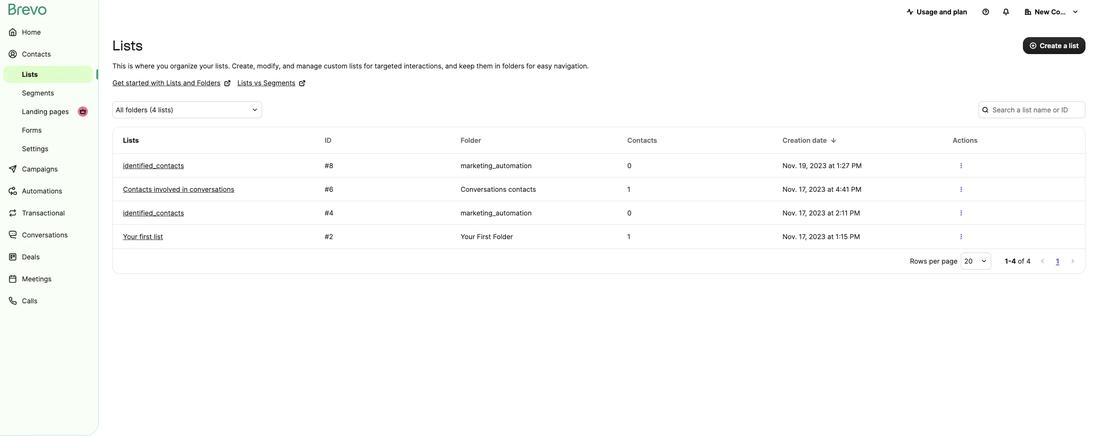 Task type: vqa. For each thing, say whether or not it's contained in the screenshot.
bottom to
no



Task type: locate. For each thing, give the bounding box(es) containing it.
identified_contacts link for # 8
[[123, 160, 305, 171]]

usage
[[917, 8, 938, 16]]

1 vertical spatial folder
[[493, 233, 513, 241]]

identified_contacts link up contacts involved in conversations link
[[123, 160, 305, 171]]

list inside create a list button
[[1069, 41, 1079, 50]]

your first folder
[[461, 233, 513, 241]]

1 horizontal spatial your
[[461, 233, 475, 241]]

in right the involved
[[182, 185, 188, 193]]

1 vertical spatial segments
[[22, 89, 54, 97]]

0 horizontal spatial for
[[364, 62, 373, 70]]

pages
[[49, 107, 69, 116]]

0 horizontal spatial folders
[[126, 106, 148, 114]]

them
[[477, 62, 493, 70]]

1 horizontal spatial contacts
[[123, 185, 152, 193]]

nov. left 19,
[[783, 161, 797, 170]]

your left the first
[[461, 233, 475, 241]]

contacts
[[22, 50, 51, 58], [627, 136, 657, 145], [123, 185, 152, 193]]

# up # 6
[[325, 161, 329, 170]]

1 vertical spatial list
[[154, 233, 163, 241]]

1 vertical spatial identified_contacts
[[123, 209, 184, 217]]

0 horizontal spatial your
[[123, 233, 137, 241]]

# 8
[[325, 161, 333, 170]]

1 marketing_automation from the top
[[461, 161, 532, 170]]

with
[[151, 79, 164, 87]]

# 2
[[325, 233, 333, 241]]

actions
[[953, 136, 978, 145]]

# down # 8
[[325, 185, 329, 193]]

2 nov. from the top
[[783, 185, 797, 193]]

3 17, from the top
[[799, 233, 807, 241]]

transactional link
[[3, 203, 93, 223]]

3 nov. from the top
[[783, 209, 797, 217]]

0 vertical spatial conversations
[[461, 185, 506, 193]]

pm
[[852, 161, 862, 170], [851, 185, 862, 193], [850, 209, 860, 217], [850, 233, 860, 241]]

2023 for 4:41
[[809, 185, 826, 193]]

# 4
[[325, 209, 333, 217]]

at for 4:41
[[828, 185, 834, 193]]

17, down nov. 17, 2023 at 2:11 pm
[[799, 233, 807, 241]]

lists.
[[215, 62, 230, 70]]

identified_contacts up first
[[123, 209, 184, 217]]

where
[[135, 62, 155, 70]]

contacts involved in conversations link
[[123, 184, 305, 194]]

0 vertical spatial 17,
[[799, 185, 807, 193]]

segments down "modify,"
[[263, 79, 296, 87]]

pm for nov. 17, 2023 at 4:41 pm
[[851, 185, 862, 193]]

and down organize
[[183, 79, 195, 87]]

lists right with
[[166, 79, 181, 87]]

marketing_automation up conversations contacts
[[461, 161, 532, 170]]

1 identified_contacts from the top
[[123, 161, 184, 170]]

list
[[1069, 41, 1079, 50], [154, 233, 163, 241]]

1 horizontal spatial segments
[[263, 79, 296, 87]]

folders left (4
[[126, 106, 148, 114]]

nov. up nov. 17, 2023 at 2:11 pm
[[783, 185, 797, 193]]

left___rvooi image
[[79, 108, 86, 115]]

4 nov. from the top
[[783, 233, 797, 241]]

conversations left contacts
[[461, 185, 506, 193]]

1 vertical spatial 0
[[627, 209, 632, 217]]

1 horizontal spatial 4
[[1012, 257, 1016, 266]]

pm right 1:27
[[852, 161, 862, 170]]

is
[[128, 62, 133, 70]]

2 vertical spatial 1
[[1056, 257, 1059, 266]]

0 vertical spatial 0
[[627, 161, 632, 170]]

at left 1:27
[[829, 161, 835, 170]]

list right first
[[154, 233, 163, 241]]

settings link
[[3, 140, 93, 157]]

marketing_automation down conversations contacts
[[461, 209, 532, 217]]

0 vertical spatial 1
[[627, 185, 631, 193]]

meetings link
[[3, 269, 93, 289]]

and inside button
[[939, 8, 952, 16]]

lists up is
[[112, 38, 143, 54]]

your
[[199, 62, 214, 70]]

and right "modify,"
[[283, 62, 295, 70]]

17, for nov. 17, 2023 at 4:41 pm
[[799, 185, 807, 193]]

and left plan at the top right of page
[[939, 8, 952, 16]]

1 vertical spatial folders
[[126, 106, 148, 114]]

plan
[[953, 8, 967, 16]]

for left easy
[[526, 62, 535, 70]]

4 left of at right bottom
[[1012, 257, 1016, 266]]

#
[[325, 161, 329, 170], [325, 185, 329, 193], [325, 209, 329, 217], [325, 233, 329, 241]]

0 horizontal spatial 4
[[329, 209, 333, 217]]

your
[[123, 233, 137, 241], [461, 233, 475, 241]]

0 vertical spatial in
[[495, 62, 500, 70]]

1 # from the top
[[325, 161, 329, 170]]

0 vertical spatial identified_contacts link
[[123, 160, 305, 171]]

1 0 from the top
[[627, 161, 632, 170]]

1 for your first folder
[[627, 233, 631, 241]]

0 vertical spatial contacts
[[22, 50, 51, 58]]

2 horizontal spatial 4
[[1026, 257, 1031, 266]]

deals link
[[3, 247, 93, 267]]

4 # from the top
[[325, 233, 329, 241]]

1 vertical spatial 17,
[[799, 209, 807, 217]]

list right "a"
[[1069, 41, 1079, 50]]

2 your from the left
[[461, 233, 475, 241]]

for right lists
[[364, 62, 373, 70]]

pm for nov. 19, 2023 at 1:27 pm
[[852, 161, 862, 170]]

1 vertical spatial in
[[182, 185, 188, 193]]

pm right "4:41" at the right of the page
[[851, 185, 862, 193]]

involved
[[154, 185, 180, 193]]

1 vertical spatial contacts
[[627, 136, 657, 145]]

usage and plan button
[[900, 3, 974, 20]]

lists
[[349, 62, 362, 70]]

identified_contacts
[[123, 161, 184, 170], [123, 209, 184, 217]]

1 horizontal spatial list
[[1069, 41, 1079, 50]]

lists link
[[3, 66, 93, 83]]

your left first
[[123, 233, 137, 241]]

0 vertical spatial list
[[1069, 41, 1079, 50]]

segments
[[263, 79, 296, 87], [22, 89, 54, 97]]

automations link
[[3, 181, 93, 201]]

1 vertical spatial conversations
[[22, 231, 68, 239]]

1:27
[[837, 161, 850, 170]]

0 vertical spatial folder
[[461, 136, 481, 145]]

identified_contacts up the involved
[[123, 161, 184, 170]]

17, down 19,
[[799, 185, 807, 193]]

list inside your first list link
[[154, 233, 163, 241]]

organize
[[170, 62, 197, 70]]

folders right them
[[502, 62, 524, 70]]

2 0 from the top
[[627, 209, 632, 217]]

2
[[329, 233, 333, 241]]

1 horizontal spatial folders
[[502, 62, 524, 70]]

2023 down nov. 17, 2023 at 4:41 pm on the top right
[[809, 209, 826, 217]]

automations
[[22, 187, 62, 195]]

conversations inside conversations link
[[22, 231, 68, 239]]

new company button
[[1018, 3, 1086, 20]]

and
[[939, 8, 952, 16], [283, 62, 295, 70], [445, 62, 457, 70], [183, 79, 195, 87]]

segments link
[[3, 85, 93, 101]]

1 17, from the top
[[799, 185, 807, 193]]

1 vertical spatial marketing_automation
[[461, 209, 532, 217]]

folders
[[502, 62, 524, 70], [126, 106, 148, 114]]

nov.
[[783, 161, 797, 170], [783, 185, 797, 193], [783, 209, 797, 217], [783, 233, 797, 241]]

lists
[[112, 38, 143, 54], [22, 70, 38, 79], [166, 79, 181, 87], [237, 79, 252, 87], [123, 136, 139, 145]]

forms
[[22, 126, 42, 134]]

1
[[627, 185, 631, 193], [627, 233, 631, 241], [1056, 257, 1059, 266]]

create
[[1040, 41, 1062, 50]]

# down # 4 on the left of the page
[[325, 233, 329, 241]]

None field
[[116, 105, 249, 115]]

0
[[627, 161, 632, 170], [627, 209, 632, 217]]

forms link
[[3, 122, 93, 139]]

0 horizontal spatial contacts
[[22, 50, 51, 58]]

in
[[495, 62, 500, 70], [182, 185, 188, 193]]

19,
[[799, 161, 808, 170]]

2023
[[810, 161, 827, 170], [809, 185, 826, 193], [809, 209, 826, 217], [809, 233, 826, 241]]

you
[[157, 62, 168, 70]]

1 horizontal spatial in
[[495, 62, 500, 70]]

2 identified_contacts from the top
[[123, 209, 184, 217]]

2023 for 2:11
[[809, 209, 826, 217]]

4
[[329, 209, 333, 217], [1012, 257, 1016, 266], [1026, 257, 1031, 266]]

marketing_automation for # 8
[[461, 161, 532, 170]]

1 vertical spatial 1
[[627, 233, 631, 241]]

2 vertical spatial 17,
[[799, 233, 807, 241]]

identified_contacts link down contacts involved in conversations link
[[123, 208, 305, 218]]

4 down 6
[[329, 209, 333, 217]]

targeted
[[375, 62, 402, 70]]

calls
[[22, 297, 37, 305]]

segments up "landing"
[[22, 89, 54, 97]]

usage and plan
[[917, 8, 967, 16]]

# down # 6
[[325, 209, 329, 217]]

your inside your first list link
[[123, 233, 137, 241]]

2 marketing_automation from the top
[[461, 209, 532, 217]]

2023 up nov. 17, 2023 at 2:11 pm
[[809, 185, 826, 193]]

conversations down 'transactional'
[[22, 231, 68, 239]]

17,
[[799, 185, 807, 193], [799, 209, 807, 217], [799, 233, 807, 241]]

of
[[1018, 257, 1025, 266]]

1 for conversations contacts
[[627, 185, 631, 193]]

at left the 1:15
[[828, 233, 834, 241]]

1 nov. from the top
[[783, 161, 797, 170]]

1 horizontal spatial conversations
[[461, 185, 506, 193]]

0 horizontal spatial list
[[154, 233, 163, 241]]

pm right 2:11
[[850, 209, 860, 217]]

2 horizontal spatial contacts
[[627, 136, 657, 145]]

at
[[829, 161, 835, 170], [828, 185, 834, 193], [828, 209, 834, 217], [828, 233, 834, 241]]

2023 down nov. 17, 2023 at 2:11 pm
[[809, 233, 826, 241]]

pm for nov. 17, 2023 at 2:11 pm
[[850, 209, 860, 217]]

at left 2:11
[[828, 209, 834, 217]]

nov. down nov. 17, 2023 at 2:11 pm
[[783, 233, 797, 241]]

1-4 of 4
[[1005, 257, 1031, 266]]

0 vertical spatial folders
[[502, 62, 524, 70]]

17, for nov. 17, 2023 at 2:11 pm
[[799, 209, 807, 217]]

list for your first list
[[154, 233, 163, 241]]

0 horizontal spatial folder
[[461, 136, 481, 145]]

at left "4:41" at the right of the page
[[828, 185, 834, 193]]

nov. up nov. 17, 2023 at 1:15 pm
[[783, 209, 797, 217]]

vs
[[254, 79, 262, 87]]

3 # from the top
[[325, 209, 329, 217]]

deals
[[22, 253, 40, 261]]

2 17, from the top
[[799, 209, 807, 217]]

custom
[[324, 62, 347, 70]]

1 inside button
[[1056, 257, 1059, 266]]

2023 right 19,
[[810, 161, 827, 170]]

identified_contacts for # 4
[[123, 209, 184, 217]]

2 identified_contacts link from the top
[[123, 208, 305, 218]]

0 for nov. 19, 2023 at 1:27 pm
[[627, 161, 632, 170]]

17, up nov. 17, 2023 at 1:15 pm
[[799, 209, 807, 217]]

0 for nov. 17, 2023 at 2:11 pm
[[627, 209, 632, 217]]

company
[[1051, 8, 1083, 16]]

4 right of at right bottom
[[1026, 257, 1031, 266]]

0 vertical spatial marketing_automation
[[461, 161, 532, 170]]

in right them
[[495, 62, 500, 70]]

2 # from the top
[[325, 185, 329, 193]]

2 for from the left
[[526, 62, 535, 70]]

8
[[329, 161, 333, 170]]

1 horizontal spatial for
[[526, 62, 535, 70]]

1 your from the left
[[123, 233, 137, 241]]

pm right the 1:15
[[850, 233, 860, 241]]

rows per page
[[910, 257, 958, 266]]

1 identified_contacts link from the top
[[123, 160, 305, 171]]

0 vertical spatial identified_contacts
[[123, 161, 184, 170]]

1 vertical spatial identified_contacts link
[[123, 208, 305, 218]]

list for create a list
[[1069, 41, 1079, 50]]

your for your first folder
[[461, 233, 475, 241]]

2 vertical spatial contacts
[[123, 185, 152, 193]]

0 horizontal spatial conversations
[[22, 231, 68, 239]]

nov. for nov. 17, 2023 at 1:15 pm
[[783, 233, 797, 241]]



Task type: describe. For each thing, give the bounding box(es) containing it.
20 button
[[961, 253, 992, 270]]

conversations
[[190, 185, 234, 193]]

keep
[[459, 62, 475, 70]]

none field inside all folders (4 lists) popup button
[[116, 105, 249, 115]]

pm for nov. 17, 2023 at 1:15 pm
[[850, 233, 860, 241]]

identified_contacts link for # 4
[[123, 208, 305, 218]]

creation
[[783, 136, 811, 145]]

campaigns
[[22, 165, 58, 173]]

# for 6
[[325, 185, 329, 193]]

0 vertical spatial segments
[[263, 79, 296, 87]]

contacts link
[[3, 44, 93, 64]]

all folders (4 lists)
[[116, 106, 173, 114]]

4:41
[[836, 185, 849, 193]]

and left keep
[[445, 62, 457, 70]]

contacts inside contacts involved in conversations link
[[123, 185, 152, 193]]

0 horizontal spatial in
[[182, 185, 188, 193]]

campaigns link
[[3, 159, 93, 179]]

lists down the all
[[123, 136, 139, 145]]

identified_contacts for # 8
[[123, 161, 184, 170]]

interactions,
[[404, 62, 443, 70]]

your first list link
[[123, 232, 305, 242]]

(4
[[150, 106, 156, 114]]

lists vs segments
[[237, 79, 296, 87]]

id
[[325, 136, 332, 145]]

your first list
[[123, 233, 163, 241]]

easy
[[537, 62, 552, 70]]

get started with lists and folders
[[112, 79, 221, 87]]

get started with lists and folders link
[[112, 78, 231, 88]]

0 horizontal spatial segments
[[22, 89, 54, 97]]

navigation.
[[554, 62, 589, 70]]

Search a list name or ID search field
[[979, 101, 1086, 118]]

manage
[[296, 62, 322, 70]]

your for your first list
[[123, 233, 137, 241]]

lists left "vs"
[[237, 79, 252, 87]]

folders
[[197, 79, 221, 87]]

4 for 1-
[[1012, 257, 1016, 266]]

2023 for 1:15
[[809, 233, 826, 241]]

lists vs segments link
[[237, 78, 306, 88]]

nov. for nov. 17, 2023 at 4:41 pm
[[783, 185, 797, 193]]

a
[[1064, 41, 1067, 50]]

17, for nov. 17, 2023 at 1:15 pm
[[799, 233, 807, 241]]

# 6
[[325, 185, 333, 193]]

lists)
[[158, 106, 173, 114]]

20
[[964, 257, 973, 266]]

nov. 19, 2023 at 1:27 pm
[[783, 161, 862, 170]]

create a list button
[[1023, 37, 1086, 54]]

all
[[116, 106, 124, 114]]

nov. for nov. 19, 2023 at 1:27 pm
[[783, 161, 797, 170]]

1-
[[1005, 257, 1012, 266]]

new company
[[1035, 8, 1083, 16]]

first
[[477, 233, 491, 241]]

create,
[[232, 62, 255, 70]]

conversations contacts
[[461, 185, 536, 193]]

this is where you organize your lists. create, modify, and manage custom lists for targeted interactions, and keep them in folders for easy navigation.
[[112, 62, 589, 70]]

landing
[[22, 107, 47, 116]]

1 button
[[1054, 255, 1061, 267]]

transactional
[[22, 209, 65, 217]]

1 for from the left
[[364, 62, 373, 70]]

home
[[22, 28, 41, 36]]

# for 2
[[325, 233, 329, 241]]

started
[[126, 79, 149, 87]]

4 for #
[[329, 209, 333, 217]]

landing pages
[[22, 107, 69, 116]]

conversations for conversations contacts
[[461, 185, 506, 193]]

1 horizontal spatial folder
[[493, 233, 513, 241]]

nov. 17, 2023 at 2:11 pm
[[783, 209, 860, 217]]

calls link
[[3, 291, 93, 311]]

get
[[112, 79, 124, 87]]

date
[[812, 136, 827, 145]]

modify,
[[257, 62, 281, 70]]

settings
[[22, 145, 48, 153]]

at for 1:15
[[828, 233, 834, 241]]

creation date
[[783, 136, 827, 145]]

conversations link
[[3, 225, 93, 245]]

page
[[942, 257, 958, 266]]

at for 2:11
[[828, 209, 834, 217]]

contacts
[[508, 185, 536, 193]]

2:11
[[836, 209, 848, 217]]

# for 4
[[325, 209, 329, 217]]

2023 for 1:27
[[810, 161, 827, 170]]

landing pages link
[[3, 103, 93, 120]]

# for 8
[[325, 161, 329, 170]]

rows
[[910, 257, 927, 266]]

per
[[929, 257, 940, 266]]

meetings
[[22, 275, 52, 283]]

contacts involved in conversations
[[123, 185, 234, 193]]

nov. for nov. 17, 2023 at 2:11 pm
[[783, 209, 797, 217]]

lists up segments link
[[22, 70, 38, 79]]

nov. 17, 2023 at 1:15 pm
[[783, 233, 860, 241]]

at for 1:27
[[829, 161, 835, 170]]

marketing_automation for # 4
[[461, 209, 532, 217]]

this
[[112, 62, 126, 70]]

nov. 17, 2023 at 4:41 pm
[[783, 185, 862, 193]]

conversations for conversations
[[22, 231, 68, 239]]

folders inside popup button
[[126, 106, 148, 114]]

first
[[139, 233, 152, 241]]

1:15
[[836, 233, 848, 241]]

6
[[329, 185, 333, 193]]



